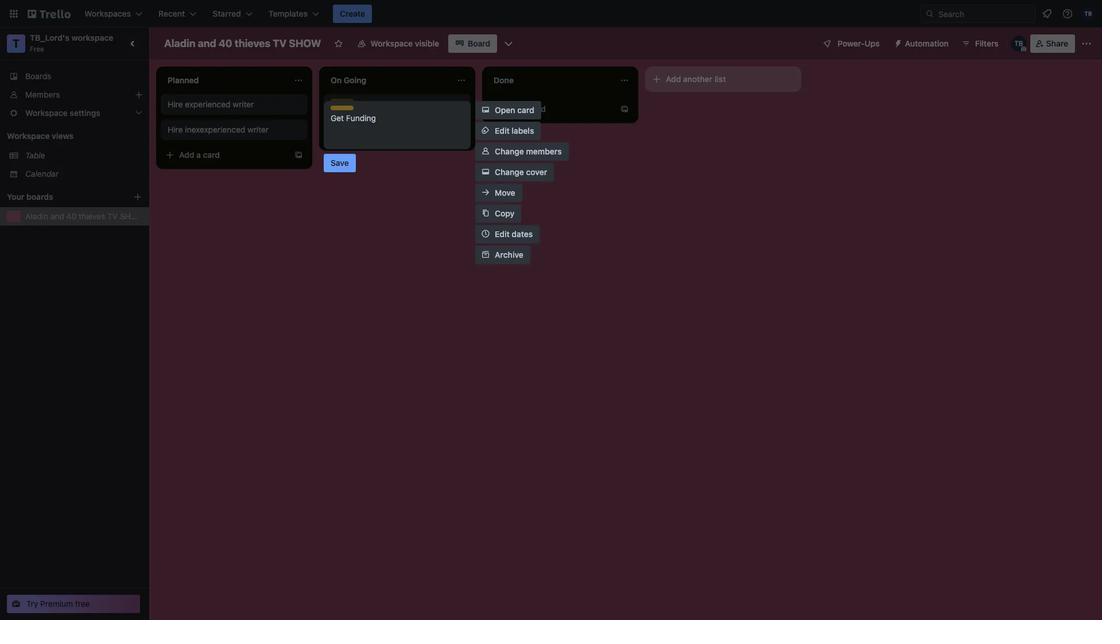 Task type: describe. For each thing, give the bounding box(es) containing it.
filters button
[[959, 34, 1003, 53]]

save
[[331, 158, 349, 168]]

workspace visible button
[[350, 34, 446, 53]]

table
[[25, 150, 45, 160]]

1 vertical spatial and
[[50, 211, 64, 221]]

open
[[495, 105, 516, 115]]

change for change cover
[[495, 167, 524, 177]]

customize views image
[[503, 38, 515, 49]]

boards
[[26, 192, 53, 202]]

add another list
[[666, 74, 726, 84]]

tb_lord's
[[30, 33, 69, 43]]

move
[[495, 188, 516, 198]]

share
[[1047, 38, 1069, 48]]

premium
[[40, 599, 73, 609]]

visible
[[415, 38, 439, 48]]

edit dates button
[[476, 225, 540, 244]]

funding
[[346, 106, 376, 116]]

share button
[[1031, 34, 1076, 53]]

board
[[468, 38, 491, 48]]

hire for hire inexexperienced writer
[[168, 125, 183, 134]]

40 inside board name text box
[[219, 37, 232, 49]]

automation
[[906, 38, 949, 48]]

edit card image
[[456, 99, 465, 109]]

another
[[684, 74, 713, 84]]

add another list button
[[646, 67, 802, 92]]

get funding link
[[331, 106, 464, 117]]

inexexperienced
[[185, 125, 245, 134]]

tb_lord (tylerblack44) image
[[1011, 36, 1027, 52]]

a for the rightmost add a card button
[[523, 104, 527, 114]]

thieves inside board name text box
[[235, 37, 271, 49]]

dates
[[512, 229, 533, 239]]

archive
[[495, 250, 524, 260]]

edit dates
[[495, 229, 533, 239]]

add for the leftmost add a card button
[[179, 150, 194, 160]]

search image
[[926, 9, 935, 18]]

free
[[75, 599, 90, 609]]

1 horizontal spatial add a card button
[[324, 128, 453, 146]]

change members button
[[476, 142, 569, 161]]

1 vertical spatial thieves
[[79, 211, 105, 221]]

calendar link
[[25, 168, 142, 180]]

Search field
[[935, 5, 1036, 22]]

change for change members
[[495, 146, 524, 156]]

edit labels button
[[476, 122, 541, 140]]

create button
[[333, 5, 372, 23]]

show inside board name text box
[[289, 37, 321, 49]]

0 horizontal spatial 40
[[66, 211, 76, 221]]

save button
[[324, 154, 356, 172]]

change cover button
[[476, 163, 554, 182]]

tb_lord's workspace link
[[30, 33, 113, 43]]

open card link
[[476, 101, 541, 119]]

tv inside board name text box
[[273, 37, 287, 49]]

workspace visible
[[371, 38, 439, 48]]

filters
[[976, 38, 999, 48]]

create
[[340, 9, 365, 18]]

add for middle add a card button
[[342, 132, 358, 141]]

hire for hire experienced writer
[[168, 99, 183, 109]]

edit for edit labels
[[495, 126, 510, 136]]

hire inexexperienced writer
[[168, 125, 269, 134]]

try premium free button
[[7, 595, 140, 613]]

experienced
[[185, 99, 231, 109]]

tb_lord's workspace free
[[30, 33, 113, 53]]

sm image
[[889, 34, 906, 51]]

1 color: yellow, title: "less than $25m" element from the top
[[331, 99, 354, 103]]

power-
[[838, 38, 865, 48]]

1 vertical spatial show
[[120, 211, 144, 221]]

open information menu image
[[1063, 8, 1074, 20]]

0 notifications image
[[1041, 7, 1055, 21]]

create from template… image for the rightmost add a card button
[[620, 105, 630, 114]]

writer for hire experienced writer
[[233, 99, 254, 109]]

hire experienced writer
[[168, 99, 254, 109]]

a for the leftmost add a card button
[[197, 150, 201, 160]]

a for middle add a card button
[[360, 132, 364, 141]]

workspace
[[72, 33, 113, 43]]

try premium free
[[26, 599, 90, 609]]

ups
[[865, 38, 880, 48]]

your
[[7, 192, 24, 202]]

edit labels
[[495, 126, 534, 136]]

try
[[26, 599, 38, 609]]

and inside board name text box
[[198, 37, 216, 49]]

get funding
[[331, 106, 376, 116]]

change cover
[[495, 167, 547, 177]]

boards
[[25, 71, 51, 81]]



Task type: locate. For each thing, give the bounding box(es) containing it.
power-ups button
[[815, 34, 887, 53]]

show
[[289, 37, 321, 49], [120, 211, 144, 221]]

add for the rightmost add a card button
[[505, 104, 521, 114]]

card down inexexperienced
[[203, 150, 220, 160]]

add left another at the right top of the page
[[666, 74, 681, 84]]

tyler black (tylerblack44) image
[[1082, 7, 1096, 21]]

edit left labels
[[495, 126, 510, 136]]

workspace up table
[[7, 131, 50, 141]]

card for the leftmost add a card button
[[203, 150, 220, 160]]

workspace for workspace views
[[7, 131, 50, 141]]

add inside button
[[666, 74, 681, 84]]

add a card
[[505, 104, 546, 114], [342, 132, 383, 141], [179, 150, 220, 160]]

1 vertical spatial aladin
[[25, 211, 48, 221]]

0 vertical spatial 40
[[219, 37, 232, 49]]

1 vertical spatial aladin and 40 thieves tv show
[[25, 211, 144, 221]]

0 vertical spatial thieves
[[235, 37, 271, 49]]

a right open
[[523, 104, 527, 114]]

1 horizontal spatial aladin
[[164, 37, 196, 49]]

1 vertical spatial a
[[360, 132, 364, 141]]

hire left inexexperienced
[[168, 125, 183, 134]]

t link
[[7, 34, 25, 53]]

card right open
[[518, 105, 535, 115]]

0 horizontal spatial aladin and 40 thieves tv show
[[25, 211, 144, 221]]

and
[[198, 37, 216, 49], [50, 211, 64, 221]]

add a card button
[[487, 100, 616, 118], [324, 128, 453, 146], [161, 146, 289, 164]]

hire
[[168, 99, 183, 109], [168, 125, 183, 134]]

edit
[[495, 126, 510, 136], [495, 229, 510, 239]]

a down inexexperienced
[[197, 150, 201, 160]]

2 horizontal spatial add a card button
[[487, 100, 616, 118]]

2 color: yellow, title: "less than $25m" element from the top
[[331, 106, 354, 110]]

1 vertical spatial create from template… image
[[294, 150, 303, 160]]

1 horizontal spatial show
[[289, 37, 321, 49]]

0 horizontal spatial add a card
[[179, 150, 220, 160]]

0 horizontal spatial aladin
[[25, 211, 48, 221]]

0 vertical spatial and
[[198, 37, 216, 49]]

change members
[[495, 146, 562, 156]]

aladin
[[164, 37, 196, 49], [25, 211, 48, 221]]

0 horizontal spatial tv
[[107, 211, 118, 221]]

1 vertical spatial hire
[[168, 125, 183, 134]]

labels
[[512, 126, 534, 136]]

add up edit labels
[[505, 104, 521, 114]]

workspace inside button
[[371, 38, 413, 48]]

members link
[[0, 86, 149, 104]]

list
[[715, 74, 726, 84]]

0 vertical spatial edit
[[495, 126, 510, 136]]

show down add board 'icon'
[[120, 211, 144, 221]]

card
[[529, 104, 546, 114], [518, 105, 535, 115], [366, 132, 383, 141], [203, 150, 220, 160]]

1 vertical spatial tv
[[107, 211, 118, 221]]

add for add another list button
[[666, 74, 681, 84]]

a down funding
[[360, 132, 364, 141]]

copy button
[[476, 204, 522, 223]]

color: yellow, title: "less than $25m" element
[[331, 99, 354, 103], [331, 106, 354, 110]]

1 horizontal spatial aladin and 40 thieves tv show
[[164, 37, 321, 49]]

cover
[[526, 167, 547, 177]]

0 vertical spatial aladin
[[164, 37, 196, 49]]

workspace
[[371, 38, 413, 48], [7, 131, 50, 141]]

archive button
[[476, 246, 531, 264]]

0 horizontal spatial thieves
[[79, 211, 105, 221]]

star or unstar board image
[[334, 39, 343, 48]]

add a card down inexexperienced
[[179, 150, 220, 160]]

0 vertical spatial tv
[[273, 37, 287, 49]]

power-ups
[[838, 38, 880, 48]]

2 hire from the top
[[168, 125, 183, 134]]

aladin and 40 thieves tv show link
[[25, 211, 144, 222]]

create from template… image for the leftmost add a card button
[[294, 150, 303, 160]]

1 vertical spatial edit
[[495, 229, 510, 239]]

table link
[[25, 150, 142, 161]]

2 edit from the top
[[495, 229, 510, 239]]

1 horizontal spatial add a card
[[342, 132, 383, 141]]

t
[[12, 37, 20, 50]]

writer for hire inexexperienced writer
[[248, 125, 269, 134]]

0 vertical spatial color: yellow, title: "less than $25m" element
[[331, 99, 354, 103]]

get
[[331, 106, 344, 116]]

change up "move"
[[495, 167, 524, 177]]

card for middle add a card button
[[366, 132, 383, 141]]

1 horizontal spatial workspace
[[371, 38, 413, 48]]

0 horizontal spatial add a card button
[[161, 146, 289, 164]]

boards link
[[0, 67, 149, 86]]

40
[[219, 37, 232, 49], [66, 211, 76, 221]]

1 vertical spatial color: yellow, title: "less than $25m" element
[[331, 106, 354, 110]]

change inside change cover button
[[495, 167, 524, 177]]

1 vertical spatial add a card
[[342, 132, 383, 141]]

Board name text field
[[159, 34, 327, 53]]

0 horizontal spatial create from template… image
[[294, 150, 303, 160]]

edit for edit dates
[[495, 229, 510, 239]]

tv
[[273, 37, 287, 49], [107, 211, 118, 221]]

aladin and 40 thieves tv show
[[164, 37, 321, 49], [25, 211, 144, 221]]

your boards
[[7, 192, 53, 202]]

writer
[[233, 99, 254, 109], [248, 125, 269, 134]]

add a card button down hire inexexperienced writer
[[161, 146, 289, 164]]

copy
[[495, 209, 515, 218]]

members
[[526, 146, 562, 156]]

calendar
[[25, 169, 59, 179]]

card for the rightmost add a card button
[[529, 104, 546, 114]]

show menu image
[[1082, 38, 1093, 49]]

free
[[30, 45, 44, 53]]

2 horizontal spatial add a card
[[505, 104, 546, 114]]

card down funding
[[366, 132, 383, 141]]

1 change from the top
[[495, 146, 524, 156]]

1 horizontal spatial 40
[[219, 37, 232, 49]]

color: yellow, title: "less than $25m" element up get
[[331, 99, 354, 103]]

members
[[25, 90, 60, 99]]

0 vertical spatial add a card
[[505, 104, 546, 114]]

automation button
[[889, 34, 956, 53]]

0 vertical spatial writer
[[233, 99, 254, 109]]

1 horizontal spatial and
[[198, 37, 216, 49]]

hire left the experienced
[[168, 99, 183, 109]]

workspace left visible
[[371, 38, 413, 48]]

0 horizontal spatial and
[[50, 211, 64, 221]]

color: yellow, title: "less than $25m" element up the save
[[331, 106, 354, 110]]

a
[[523, 104, 527, 114], [360, 132, 364, 141], [197, 150, 201, 160]]

0 horizontal spatial a
[[197, 150, 201, 160]]

add a card up labels
[[505, 104, 546, 114]]

0 vertical spatial aladin and 40 thieves tv show
[[164, 37, 321, 49]]

change down edit labels button
[[495, 146, 524, 156]]

1 edit from the top
[[495, 126, 510, 136]]

0 vertical spatial a
[[523, 104, 527, 114]]

aladin and 40 thieves tv show inside board name text box
[[164, 37, 321, 49]]

Get Funding text field
[[331, 113, 464, 145]]

0 vertical spatial workspace
[[371, 38, 413, 48]]

1 horizontal spatial a
[[360, 132, 364, 141]]

1 vertical spatial workspace
[[7, 131, 50, 141]]

1 horizontal spatial thieves
[[235, 37, 271, 49]]

hire experienced writer link
[[168, 99, 301, 110]]

0 vertical spatial hire
[[168, 99, 183, 109]]

2 horizontal spatial a
[[523, 104, 527, 114]]

workspace for workspace visible
[[371, 38, 413, 48]]

2 vertical spatial a
[[197, 150, 201, 160]]

open card
[[495, 105, 535, 115]]

2 vertical spatial add a card
[[179, 150, 220, 160]]

board link
[[449, 34, 498, 53]]

workspace views
[[7, 131, 74, 141]]

1 horizontal spatial tv
[[273, 37, 287, 49]]

0 vertical spatial change
[[495, 146, 524, 156]]

2 change from the top
[[495, 167, 524, 177]]

add
[[666, 74, 681, 84], [505, 104, 521, 114], [342, 132, 358, 141], [179, 150, 194, 160]]

add a card button up labels
[[487, 100, 616, 118]]

add down get funding
[[342, 132, 358, 141]]

move button
[[476, 184, 522, 202]]

show left star or unstar board icon
[[289, 37, 321, 49]]

change inside change members button
[[495, 146, 524, 156]]

1 vertical spatial 40
[[66, 211, 76, 221]]

create from template… image
[[620, 105, 630, 114], [294, 150, 303, 160]]

1 vertical spatial change
[[495, 167, 524, 177]]

views
[[52, 131, 74, 141]]

hire inexexperienced writer link
[[168, 124, 301, 136]]

edit left dates
[[495, 229, 510, 239]]

0 horizontal spatial workspace
[[7, 131, 50, 141]]

1 vertical spatial writer
[[248, 125, 269, 134]]

add board image
[[133, 192, 142, 202]]

1 hire from the top
[[168, 99, 183, 109]]

writer up hire inexexperienced writer link on the top left of page
[[233, 99, 254, 109]]

1 horizontal spatial create from template… image
[[620, 105, 630, 114]]

primary element
[[0, 0, 1103, 28]]

0 vertical spatial show
[[289, 37, 321, 49]]

writer down the hire experienced writer link
[[248, 125, 269, 134]]

aladin inside board name text box
[[164, 37, 196, 49]]

add a card button down get funding link
[[324, 128, 453, 146]]

change
[[495, 146, 524, 156], [495, 167, 524, 177]]

thieves
[[235, 37, 271, 49], [79, 211, 105, 221]]

your boards with 1 items element
[[7, 190, 116, 204]]

0 vertical spatial create from template… image
[[620, 105, 630, 114]]

add down inexexperienced
[[179, 150, 194, 160]]

0 horizontal spatial show
[[120, 211, 144, 221]]

add a card down funding
[[342, 132, 383, 141]]

card up labels
[[529, 104, 546, 114]]



Task type: vqa. For each thing, say whether or not it's contained in the screenshot.
right Aladin And 40 Thieves Tv Show
yes



